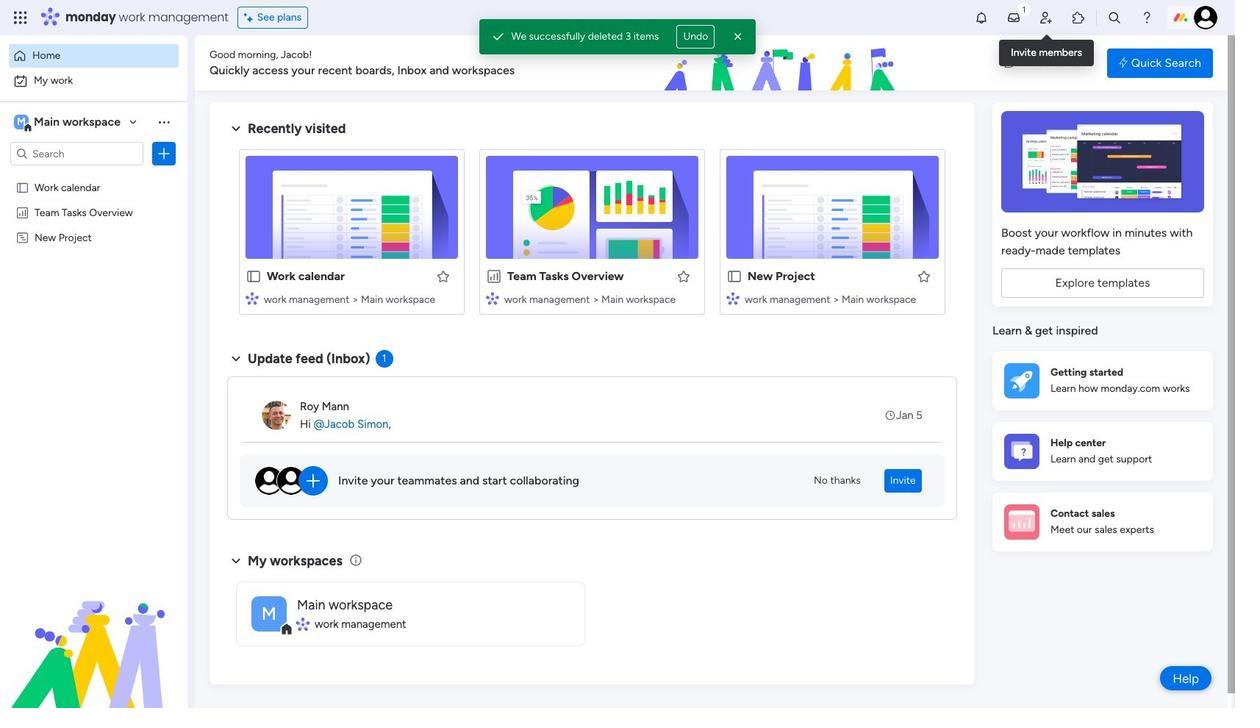 Task type: vqa. For each thing, say whether or not it's contained in the screenshot.
the top Public board image
yes



Task type: describe. For each thing, give the bounding box(es) containing it.
templates image image
[[1006, 111, 1200, 213]]

getting started element
[[993, 351, 1214, 410]]

public dashboard image
[[486, 268, 502, 285]]

public board image
[[15, 180, 29, 194]]

0 vertical spatial option
[[9, 44, 179, 68]]

help image
[[1140, 10, 1155, 25]]

workspace image
[[252, 596, 287, 631]]

1 image
[[1018, 1, 1031, 17]]

public board image for add to favorites image for component image
[[727, 268, 743, 285]]

close recently visited image
[[227, 120, 245, 138]]

jacob simon image
[[1194, 6, 1218, 29]]

notifications image
[[974, 10, 989, 25]]

help center element
[[993, 422, 1214, 481]]

roy mann image
[[262, 401, 291, 430]]

component image
[[486, 292, 499, 305]]

1 vertical spatial option
[[9, 69, 179, 93]]

contact sales element
[[993, 492, 1214, 551]]

search everything image
[[1108, 10, 1122, 25]]

see plans image
[[244, 10, 257, 26]]

options image
[[157, 146, 171, 161]]

quick search results list box
[[227, 138, 958, 332]]

v2 bolt switch image
[[1119, 55, 1128, 71]]



Task type: locate. For each thing, give the bounding box(es) containing it.
close update feed (inbox) image
[[227, 350, 245, 368]]

public board image for 1st add to favorites image
[[246, 268, 262, 285]]

close image
[[731, 29, 746, 44]]

1 vertical spatial lottie animation image
[[0, 560, 188, 708]]

1 vertical spatial lottie animation element
[[0, 560, 188, 708]]

workspace image
[[14, 114, 29, 130]]

add to favorites image
[[436, 269, 451, 284], [677, 269, 691, 284], [917, 269, 932, 284]]

1 horizontal spatial public board image
[[727, 268, 743, 285]]

invite members image
[[1039, 10, 1054, 25]]

select product image
[[13, 10, 28, 25]]

0 horizontal spatial lottie animation element
[[0, 560, 188, 708]]

0 horizontal spatial add to favorites image
[[436, 269, 451, 284]]

alert
[[479, 19, 756, 54]]

2 public board image from the left
[[727, 268, 743, 285]]

0 vertical spatial lottie animation element
[[577, 35, 990, 91]]

monday marketplace image
[[1072, 10, 1086, 25]]

add to favorites image for component image
[[917, 269, 932, 284]]

v2 user feedback image
[[1005, 55, 1016, 71]]

1 add to favorites image from the left
[[436, 269, 451, 284]]

list box
[[0, 172, 188, 448]]

workspace options image
[[157, 115, 171, 129]]

public board image
[[246, 268, 262, 285], [727, 268, 743, 285]]

workspace selection element
[[14, 113, 123, 132]]

component image
[[727, 292, 740, 305]]

0 vertical spatial lottie animation image
[[577, 35, 990, 91]]

add to favorites image for component icon
[[677, 269, 691, 284]]

2 horizontal spatial add to favorites image
[[917, 269, 932, 284]]

3 add to favorites image from the left
[[917, 269, 932, 284]]

public dashboard image
[[15, 205, 29, 219]]

lottie animation image
[[577, 35, 990, 91], [0, 560, 188, 708]]

option
[[9, 44, 179, 68], [9, 69, 179, 93], [0, 174, 188, 177]]

1 horizontal spatial lottie animation image
[[577, 35, 990, 91]]

2 vertical spatial option
[[0, 174, 188, 177]]

lottie animation element
[[577, 35, 990, 91], [0, 560, 188, 708]]

0 horizontal spatial lottie animation image
[[0, 560, 188, 708]]

0 horizontal spatial public board image
[[246, 268, 262, 285]]

1 horizontal spatial add to favorites image
[[677, 269, 691, 284]]

Search in workspace field
[[31, 145, 123, 162]]

1 public board image from the left
[[246, 268, 262, 285]]

2 add to favorites image from the left
[[677, 269, 691, 284]]

1 horizontal spatial lottie animation element
[[577, 35, 990, 91]]

update feed image
[[1007, 10, 1022, 25]]

1 element
[[376, 350, 393, 368]]

close my workspaces image
[[227, 552, 245, 570]]



